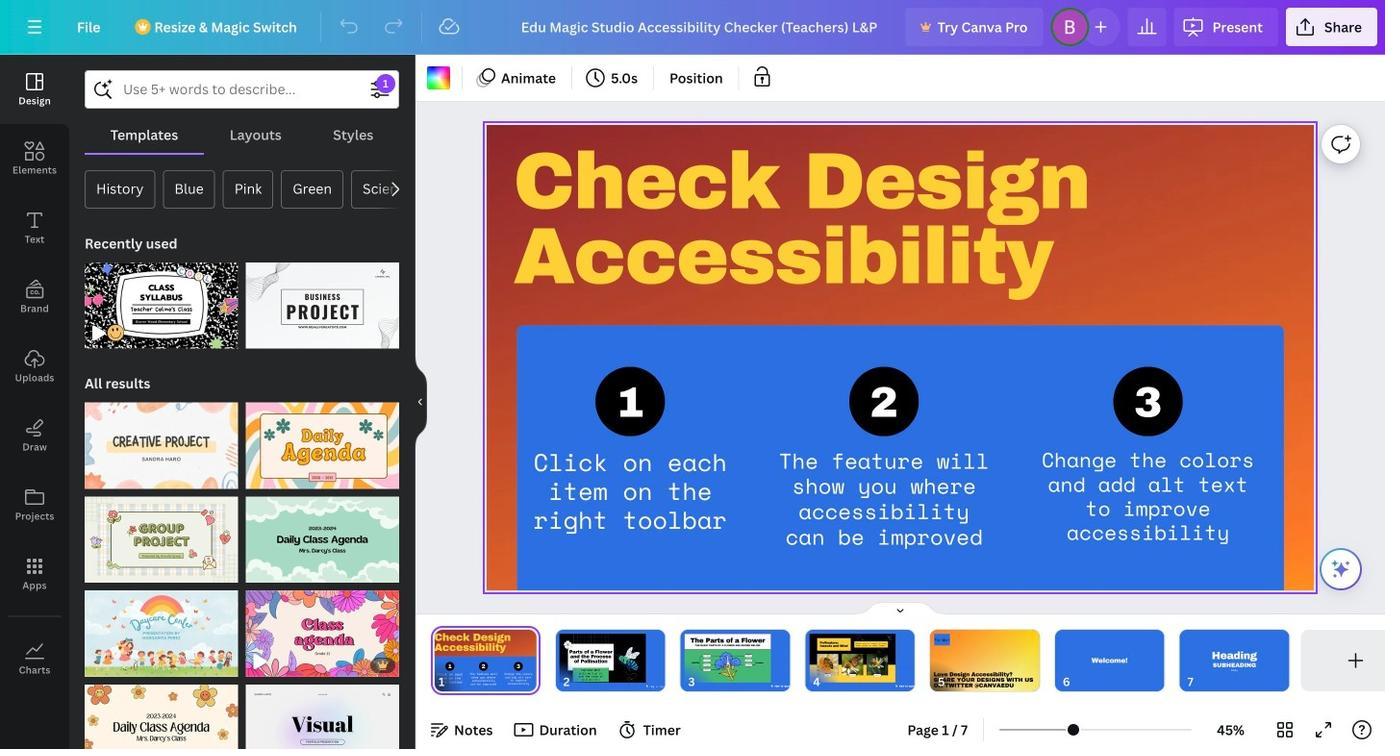 Task type: describe. For each thing, give the bounding box(es) containing it.
Page title text field
[[453, 673, 461, 692]]

Zoom button
[[1200, 715, 1262, 746]]

side panel tab list
[[0, 55, 69, 694]]

no colour image
[[427, 66, 450, 89]]

Design title text field
[[506, 8, 898, 46]]

grey minimalist business project presentation group
[[246, 251, 399, 349]]

orange and yellow retro flower power daily class agenda template group
[[85, 673, 238, 750]]



Task type: locate. For each thing, give the bounding box(es) containing it.
green colorful cute aesthetic group project presentation group
[[85, 485, 238, 583]]

orange groovy retro daily agenda presentation group
[[246, 391, 399, 489]]

Use 5+ words to describe... search field
[[123, 71, 361, 108]]

blue green colorful daycare center presentation group
[[85, 579, 238, 677]]

canva assistant image
[[1330, 558, 1353, 581]]

colorful scrapbook nostalgia class syllabus blank education presentation group
[[85, 251, 238, 349]]

main menu bar
[[0, 0, 1386, 55]]

hide pages image
[[854, 601, 947, 617]]

multicolor clouds daily class agenda template group
[[246, 485, 399, 583]]

page 1 image
[[431, 630, 541, 692]]

colorful floral illustrative class agenda presentation group
[[246, 579, 399, 677]]

hide image
[[415, 356, 427, 448]]

colorful watercolor creative project presentation group
[[85, 391, 238, 489]]

gradient minimal portfolio proposal presentation group
[[246, 673, 399, 750]]



Task type: vqa. For each thing, say whether or not it's contained in the screenshot.
Page title text box
yes



